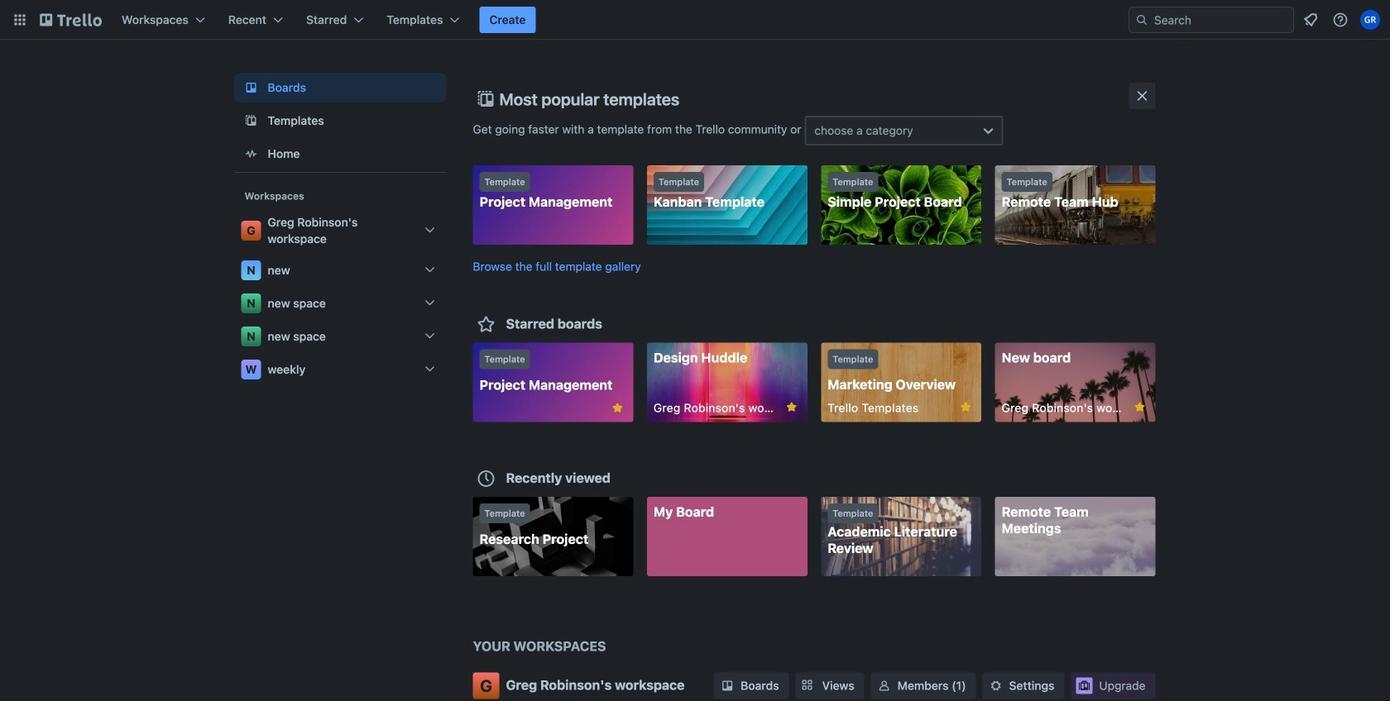 Task type: locate. For each thing, give the bounding box(es) containing it.
1 horizontal spatial sm image
[[988, 678, 1004, 695]]

0 notifications image
[[1301, 10, 1321, 30]]

sm image
[[876, 678, 893, 695]]

2 sm image from the left
[[988, 678, 1004, 695]]

open information menu image
[[1333, 12, 1349, 28]]

greg robinson (gregrobinson96) image
[[1361, 10, 1381, 30]]

sm image
[[719, 678, 736, 695], [988, 678, 1004, 695]]

0 horizontal spatial sm image
[[719, 678, 736, 695]]

1 sm image from the left
[[719, 678, 736, 695]]

click to unstar this board. it will be removed from your starred list. image
[[784, 400, 799, 415], [610, 401, 625, 416]]

board image
[[241, 78, 261, 98]]

back to home image
[[40, 7, 102, 33]]



Task type: describe. For each thing, give the bounding box(es) containing it.
Search field
[[1149, 8, 1294, 31]]

home image
[[241, 144, 261, 164]]

click to unstar this board. it will be removed from your starred list. image
[[959, 400, 973, 415]]

primary element
[[0, 0, 1390, 40]]

search image
[[1136, 13, 1149, 26]]

1 horizontal spatial click to unstar this board. it will be removed from your starred list. image
[[784, 400, 799, 415]]

0 horizontal spatial click to unstar this board. it will be removed from your starred list. image
[[610, 401, 625, 416]]

template board image
[[241, 111, 261, 131]]



Task type: vqa. For each thing, say whether or not it's contained in the screenshot.
SPARKLE image on the bottom left
no



